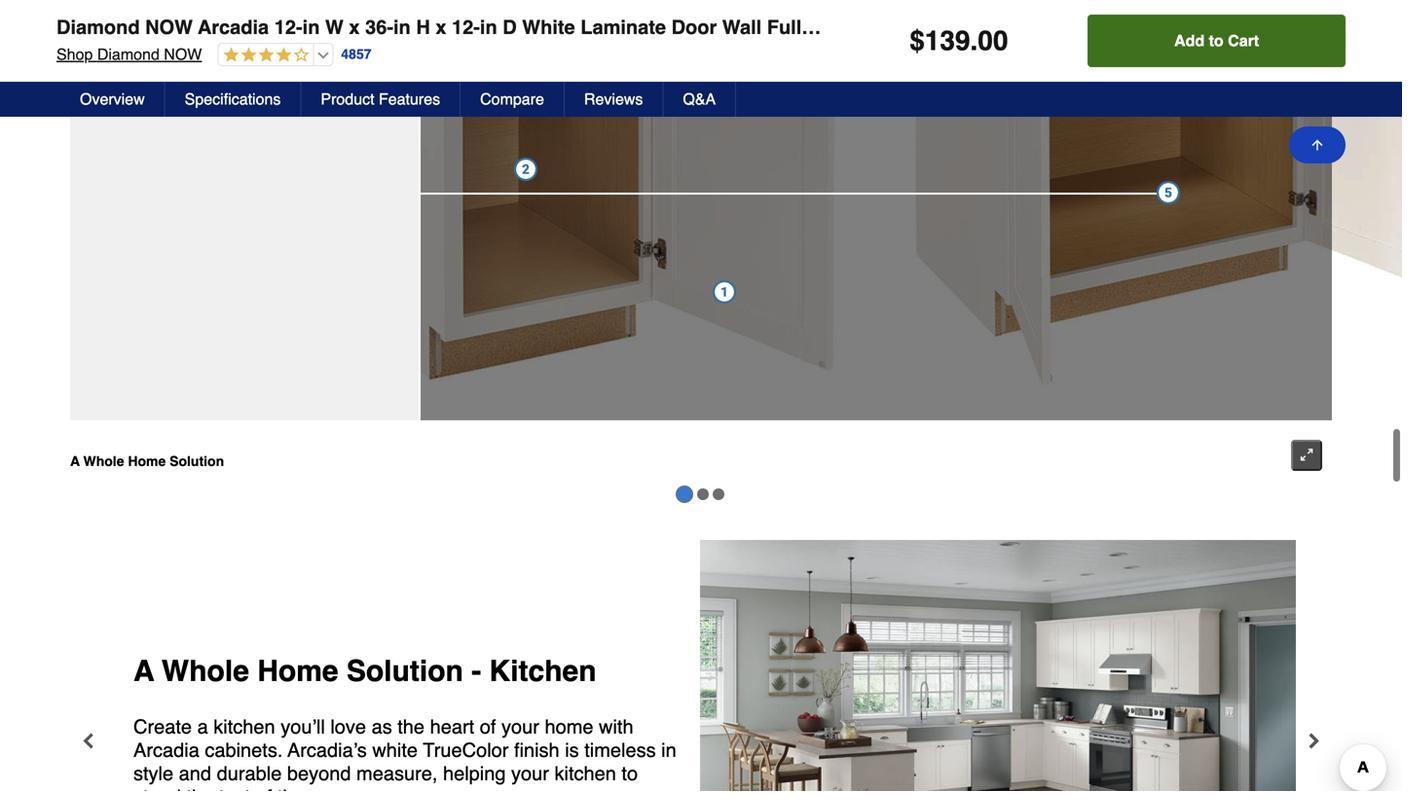Task type: vqa. For each thing, say whether or not it's contained in the screenshot.
first in from the right
yes



Task type: describe. For each thing, give the bounding box(es) containing it.
00
[[978, 25, 1009, 56]]

assembled
[[818, 16, 921, 38]]

overview button
[[60, 82, 165, 117]]

1 vertical spatial now
[[164, 45, 202, 63]]

product features button
[[301, 82, 461, 117]]

1 vertical spatial diamond
[[97, 45, 160, 63]]

reviews
[[584, 90, 643, 108]]

to
[[1209, 32, 1224, 50]]

36-
[[365, 16, 394, 38]]

whole
[[83, 454, 124, 470]]

$ 139 . 00
[[910, 25, 1009, 56]]

style)
[[1285, 16, 1338, 38]]

shaker
[[1164, 16, 1229, 38]]

compare
[[480, 90, 544, 108]]

0 vertical spatial now
[[145, 16, 193, 38]]

add to cart button
[[1088, 15, 1346, 67]]

product
[[321, 90, 375, 108]]

q&a
[[683, 90, 716, 108]]

arrow up image
[[1310, 137, 1326, 153]]

panel
[[1107, 16, 1159, 38]]

2 x from the left
[[436, 16, 447, 38]]

w
[[325, 16, 344, 38]]

add to cart
[[1175, 32, 1260, 50]]

1 x from the left
[[349, 16, 360, 38]]

shop
[[56, 45, 93, 63]]

features
[[379, 90, 440, 108]]

specifications button
[[165, 82, 301, 117]]

1 in from the left
[[303, 16, 320, 38]]

4 stars image
[[219, 47, 309, 65]]

139
[[925, 25, 971, 56]]

1 12- from the left
[[274, 16, 303, 38]]

compare button
[[461, 82, 565, 117]]

2 in from the left
[[394, 16, 411, 38]]

laminate
[[581, 16, 666, 38]]

q&a button
[[664, 82, 737, 117]]

h
[[416, 16, 430, 38]]



Task type: locate. For each thing, give the bounding box(es) containing it.
1 horizontal spatial in
[[394, 16, 411, 38]]

door right to
[[1234, 16, 1280, 38]]

now down arcadia
[[164, 45, 202, 63]]

0 vertical spatial diamond
[[56, 16, 140, 38]]

diamond now arcadia 12-in w x 36-in h x 12-in d white laminate door wall fully assembled cabinet (recessed panel shaker door style)
[[56, 16, 1338, 38]]

diamond
[[56, 16, 140, 38], [97, 45, 160, 63]]

3 in from the left
[[480, 16, 497, 38]]

product features
[[321, 90, 440, 108]]

1 horizontal spatial 12-
[[452, 16, 480, 38]]

reviews button
[[565, 82, 664, 117]]

2 door from the left
[[1234, 16, 1280, 38]]

in left d
[[480, 16, 497, 38]]

2 12- from the left
[[452, 16, 480, 38]]

0 horizontal spatial x
[[349, 16, 360, 38]]

0 horizontal spatial in
[[303, 16, 320, 38]]

1 door from the left
[[672, 16, 717, 38]]

12-
[[274, 16, 303, 38], [452, 16, 480, 38]]

now up shop diamond now on the top of page
[[145, 16, 193, 38]]

1 horizontal spatial door
[[1234, 16, 1280, 38]]

add
[[1175, 32, 1205, 50]]

overview
[[80, 90, 145, 108]]

wall
[[723, 16, 762, 38]]

2 horizontal spatial in
[[480, 16, 497, 38]]

in
[[303, 16, 320, 38], [394, 16, 411, 38], [480, 16, 497, 38]]

0 horizontal spatial door
[[672, 16, 717, 38]]

diamond up the shop
[[56, 16, 140, 38]]

a
[[70, 454, 80, 470]]

$
[[910, 25, 925, 56]]

x right w
[[349, 16, 360, 38]]

x right h
[[436, 16, 447, 38]]

diamond up overview
[[97, 45, 160, 63]]

12- up 4 stars image
[[274, 16, 303, 38]]

arcadia
[[198, 16, 269, 38]]

solution
[[170, 454, 224, 470]]

(recessed
[[1004, 16, 1101, 38]]

door left wall at top right
[[672, 16, 717, 38]]

in left h
[[394, 16, 411, 38]]

d
[[503, 16, 517, 38]]

shop diamond now
[[56, 45, 202, 63]]

0 horizontal spatial 12-
[[274, 16, 303, 38]]

cart
[[1228, 32, 1260, 50]]

1 horizontal spatial x
[[436, 16, 447, 38]]

12- right h
[[452, 16, 480, 38]]

door
[[672, 16, 717, 38], [1234, 16, 1280, 38]]

in left w
[[303, 16, 320, 38]]

.
[[971, 25, 978, 56]]

now
[[145, 16, 193, 38], [164, 45, 202, 63]]

x
[[349, 16, 360, 38], [436, 16, 447, 38]]

home
[[128, 454, 166, 470]]

cabinet
[[927, 16, 998, 38]]

4857
[[341, 46, 372, 62]]

a whole home solution
[[70, 454, 224, 470]]

specifications
[[185, 90, 281, 108]]

white
[[522, 16, 575, 38]]

fully
[[767, 16, 813, 38]]



